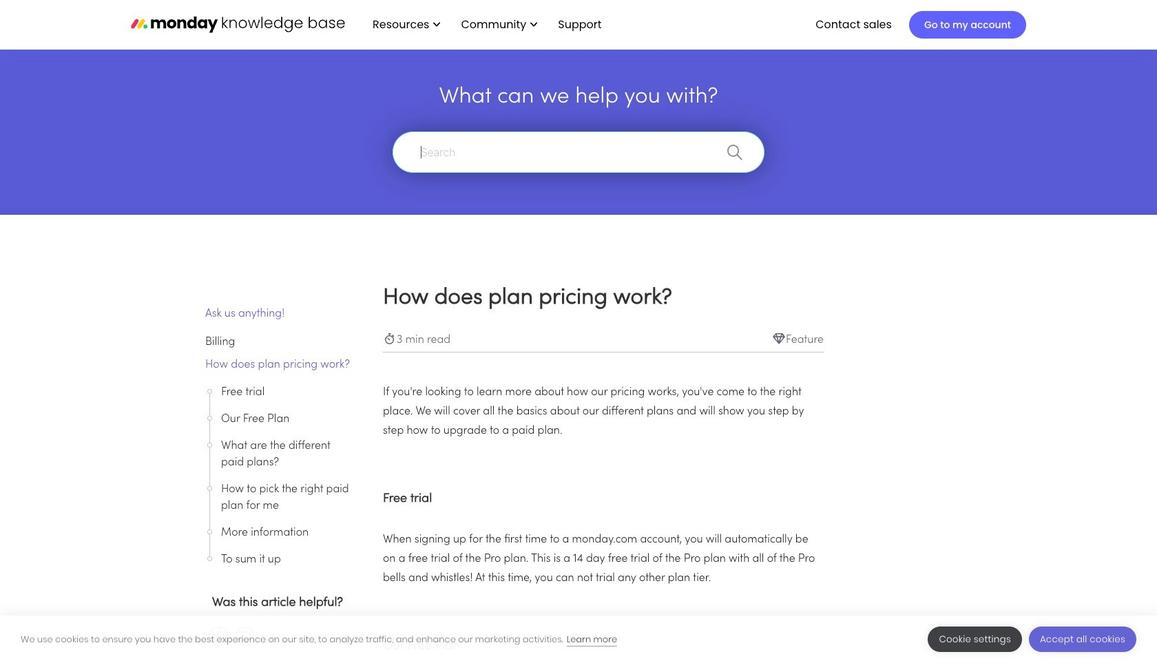 Task type: describe. For each thing, give the bounding box(es) containing it.
Search search field
[[393, 132, 765, 173]]



Task type: vqa. For each thing, say whether or not it's contained in the screenshot.
Dashboard
no



Task type: locate. For each thing, give the bounding box(es) containing it.
list
[[359, 0, 613, 50]]

main content
[[0, 41, 1158, 664]]

main element
[[359, 0, 1027, 50]]

monday.com logo image
[[131, 10, 345, 39]]

dialog
[[0, 616, 1158, 664]]

None search field
[[386, 132, 772, 173]]



